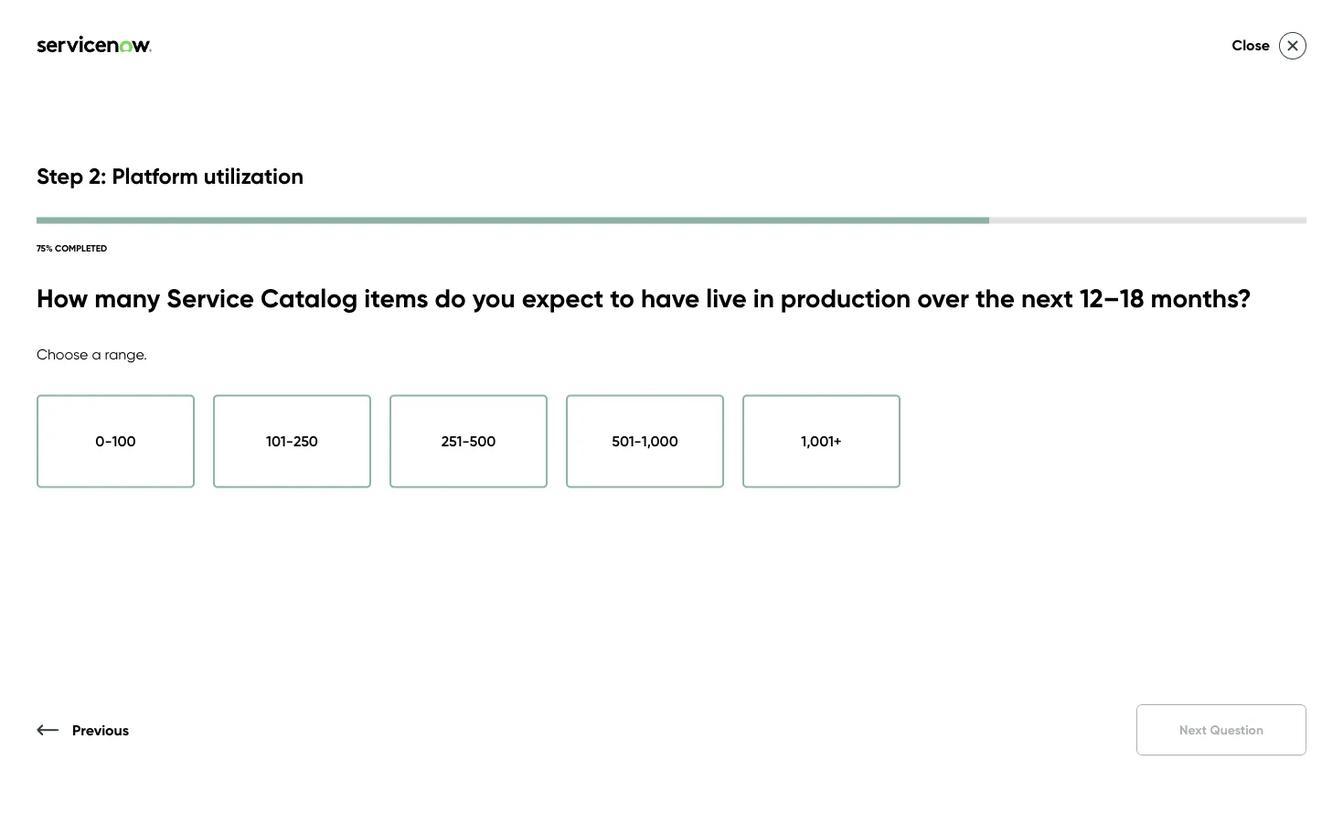 Task type: describe. For each thing, give the bounding box(es) containing it.
0 horizontal spatial to
[[610, 282, 635, 314]]

500
[[470, 432, 496, 450]]

months?
[[1151, 282, 1252, 314]]

the inside the use the platform team estimator to find out how many people you need to build
[[835, 431, 858, 449]]

choose a range.
[[37, 345, 147, 363]]

servicenow platform team estimator
[[807, 200, 1344, 312]]

establishes,
[[1033, 343, 1111, 361]]

100
[[112, 432, 136, 450]]

extends
[[1217, 343, 1270, 361]]

step
[[37, 162, 84, 189]]

platform for team
[[861, 431, 917, 449]]

do
[[435, 282, 466, 314]]

items
[[364, 282, 429, 314]]

101-250
[[266, 432, 318, 450]]

2 horizontal spatial to
[[1290, 431, 1304, 449]]

choose
[[37, 345, 88, 363]]

range.
[[105, 345, 147, 363]]

use the platform team estimator to find out how many people you need to build 
[[807, 431, 1344, 470]]

servicenow inside the servicenow platform team estimator
[[807, 200, 1046, 255]]

people
[[1173, 431, 1221, 449]]

how many service catalog items do you expect to have live in production over the next 12–18 months?
[[37, 282, 1252, 314]]

find
[[1046, 431, 1071, 449]]

251-
[[442, 432, 470, 450]]

utilization
[[204, 162, 304, 189]]

your servicenow® platform team establishes, maintains, and extends servicenow
[[807, 343, 1344, 405]]

platform
[[934, 343, 991, 361]]

how
[[37, 282, 88, 314]]

how
[[1101, 431, 1129, 449]]

team inside the use the platform team estimator to find out how many people you need to build
[[921, 431, 958, 449]]

0 horizontal spatial many
[[94, 282, 160, 314]]

team
[[994, 343, 1030, 361]]

101-
[[266, 432, 294, 450]]

501-1,000
[[612, 432, 678, 450]]

250
[[294, 432, 318, 450]]

need
[[1252, 431, 1287, 449]]

0-
[[95, 432, 112, 450]]

estimator inside the use the platform team estimator to find out how many people you need to build
[[962, 431, 1024, 449]]



Task type: vqa. For each thing, say whether or not it's contained in the screenshot.
the within Use the Platform Team Estimator to find out how many people you need to build
yes



Task type: locate. For each thing, give the bounding box(es) containing it.
0 vertical spatial many
[[94, 282, 160, 314]]

the right the over
[[976, 282, 1015, 314]]

0 horizontal spatial team
[[921, 431, 958, 449]]

completed
[[55, 242, 107, 254]]

platform up 12–18
[[1057, 200, 1229, 255]]

1 horizontal spatial to
[[1028, 431, 1042, 449]]

platform
[[112, 162, 198, 189], [1057, 200, 1229, 255], [861, 431, 917, 449]]

251-500
[[442, 432, 496, 450]]

close
[[1233, 36, 1271, 54]]

1,000
[[642, 432, 678, 450]]

maintains,
[[1114, 343, 1183, 361]]

step 2: platform utilization
[[37, 162, 304, 189]]

0 horizontal spatial platform
[[112, 162, 198, 189]]

1 horizontal spatial the
[[976, 282, 1015, 314]]

production
[[781, 282, 911, 314]]

1 vertical spatial platform
[[1057, 200, 1229, 255]]

to left build
[[1290, 431, 1304, 449]]

estimator left the find
[[962, 431, 1024, 449]]

1 horizontal spatial platform
[[861, 431, 917, 449]]

over
[[918, 282, 970, 314]]

platform right 2:
[[112, 162, 198, 189]]

estimator
[[807, 257, 1000, 312], [962, 431, 1024, 449]]

1 vertical spatial many
[[1132, 431, 1169, 449]]

12–18
[[1080, 282, 1145, 314]]

2 horizontal spatial platform
[[1057, 200, 1229, 255]]

many right how
[[1132, 431, 1169, 449]]

to left the find
[[1028, 431, 1042, 449]]

75%
[[37, 242, 53, 254]]

2 vertical spatial platform
[[861, 431, 917, 449]]

estimator inside the servicenow platform team estimator
[[807, 257, 1000, 312]]

the
[[976, 282, 1015, 314], [835, 431, 858, 449]]

in
[[754, 282, 775, 314]]

your
[[807, 343, 836, 361]]

live
[[706, 282, 747, 314]]

501-
[[612, 432, 642, 450]]

many inside the use the platform team estimator to find out how many people you need to build
[[1132, 431, 1169, 449]]

servicenow
[[807, 200, 1046, 255], [1274, 343, 1344, 361]]

platform inside the use the platform team estimator to find out how many people you need to build
[[861, 431, 917, 449]]

0 vertical spatial the
[[976, 282, 1015, 314]]

1 vertical spatial estimator
[[962, 431, 1024, 449]]

1 horizontal spatial you
[[1224, 431, 1249, 449]]

0 vertical spatial servicenow
[[807, 200, 1046, 255]]

1 horizontal spatial many
[[1132, 431, 1169, 449]]

you right do
[[473, 282, 516, 314]]

servicenow right extends at right top
[[1274, 343, 1344, 361]]

previous
[[72, 721, 129, 739]]

estimator up servicenow®
[[807, 257, 1000, 312]]

1 vertical spatial you
[[1224, 431, 1249, 449]]

1 horizontal spatial team
[[1240, 200, 1344, 255]]

1 horizontal spatial servicenow
[[1274, 343, 1344, 361]]

team inside the servicenow platform team estimator
[[1240, 200, 1344, 255]]

many
[[94, 282, 160, 314], [1132, 431, 1169, 449]]

a
[[92, 345, 101, 363]]

have
[[641, 282, 700, 314]]

platform inside the servicenow platform team estimator
[[1057, 200, 1229, 255]]

and
[[1186, 343, 1213, 361]]

to left "have"
[[610, 282, 635, 314]]

servicenow inside your servicenow® platform team establishes, maintains, and extends servicenow
[[1274, 343, 1344, 361]]

servicenow®
[[840, 343, 930, 361]]

catalog
[[261, 282, 358, 314]]

75% completed
[[37, 242, 107, 254]]

service
[[167, 282, 254, 314]]

0 horizontal spatial you
[[473, 282, 516, 314]]

1 vertical spatial team
[[921, 431, 958, 449]]

1 vertical spatial the
[[835, 431, 858, 449]]

2:
[[89, 162, 107, 189]]

0 horizontal spatial the
[[835, 431, 858, 449]]

platform for utilization
[[112, 162, 198, 189]]

expect
[[522, 282, 604, 314]]

you
[[473, 282, 516, 314], [1224, 431, 1249, 449]]

next
[[1022, 282, 1074, 314]]

0 vertical spatial team
[[1240, 200, 1344, 255]]

many up range.
[[94, 282, 160, 314]]

build
[[1308, 431, 1341, 449]]

out
[[1074, 431, 1097, 449]]

servicenow up the over
[[807, 200, 1046, 255]]

you left need
[[1224, 431, 1249, 449]]

0 vertical spatial you
[[473, 282, 516, 314]]

to
[[610, 282, 635, 314], [1028, 431, 1042, 449], [1290, 431, 1304, 449]]

0-100
[[95, 432, 136, 450]]

1,001+
[[802, 432, 842, 450]]

0 vertical spatial estimator
[[807, 257, 1000, 312]]

the right use at right
[[835, 431, 858, 449]]

0 horizontal spatial servicenow
[[807, 200, 1046, 255]]

0 vertical spatial platform
[[112, 162, 198, 189]]

1 vertical spatial servicenow
[[1274, 343, 1344, 361]]

team
[[1240, 200, 1344, 255], [921, 431, 958, 449]]

platform right 1,001+
[[861, 431, 917, 449]]

you inside the use the platform team estimator to find out how many people you need to build
[[1224, 431, 1249, 449]]

use
[[807, 431, 832, 449]]



